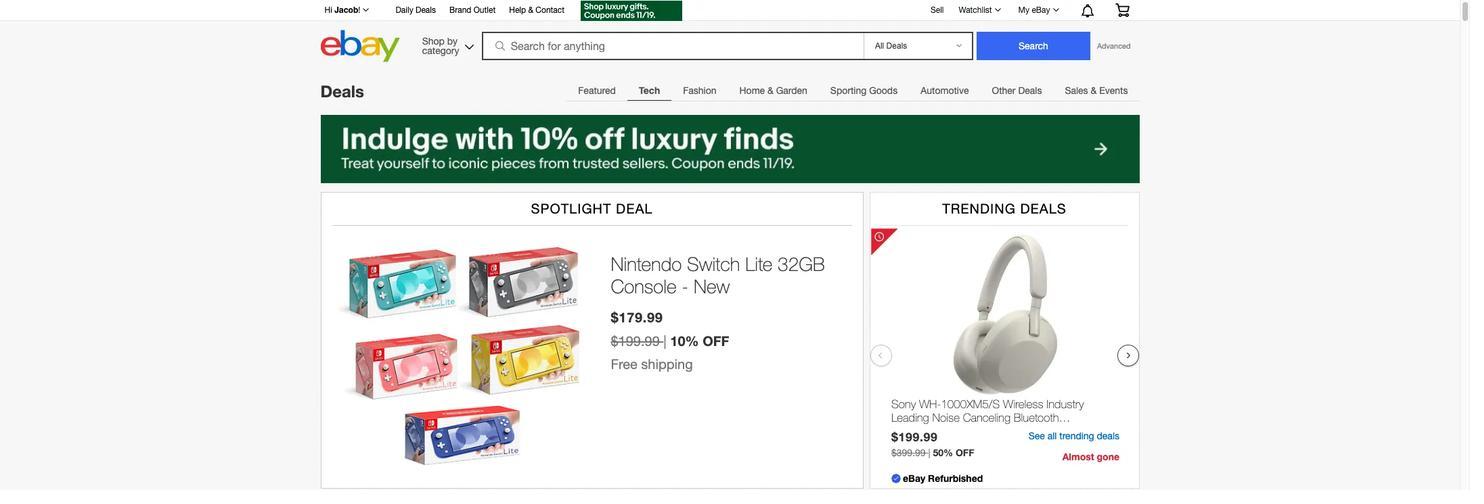 Task type: locate. For each thing, give the bounding box(es) containing it.
off right 10%
[[703, 333, 730, 349]]

daily deals
[[396, 5, 436, 15]]

$199.99 up $399.99
[[892, 431, 938, 445]]

lite
[[746, 253, 773, 276]]

50%
[[933, 448, 953, 459]]

headphones
[[892, 426, 953, 439]]

$199.99 | 10% off
[[611, 333, 730, 349]]

tech menu bar
[[567, 77, 1140, 104]]

nintendo
[[611, 253, 682, 276]]

ebay down $399.99
[[903, 473, 926, 485]]

daily deals link
[[396, 3, 436, 18]]

indulge with 10% off luxury finds treat yourself iconic pieces from trusted sellers. coupon ends 11/19. image
[[321, 115, 1140, 183]]

my ebay link
[[1011, 2, 1066, 18]]

almost
[[1063, 452, 1094, 463]]

brand
[[450, 5, 472, 15]]

brand outlet
[[450, 5, 496, 15]]

fashion link
[[672, 77, 728, 104]]

deals for trending
[[1021, 201, 1067, 217]]

off for new
[[703, 333, 730, 349]]

& for contact
[[529, 5, 534, 15]]

-
[[682, 276, 689, 298]]

my ebay
[[1019, 5, 1051, 15]]

wireless
[[1003, 398, 1044, 412]]

get the coupon image
[[581, 1, 683, 21]]

1 vertical spatial $199.99
[[892, 431, 938, 445]]

free
[[611, 357, 638, 372]]

sporting goods link
[[819, 77, 910, 104]]

$199.99 for $199.99 | 10% off
[[611, 334, 660, 349]]

0 horizontal spatial ebay
[[903, 473, 926, 485]]

1 horizontal spatial off
[[956, 448, 974, 459]]

0 horizontal spatial |
[[664, 334, 667, 349]]

contact
[[536, 5, 565, 15]]

$199.99
[[611, 334, 660, 349], [892, 431, 938, 445]]

$199.99 down $179.99
[[611, 334, 660, 349]]

wh-
[[919, 398, 941, 412]]

deals for daily
[[416, 5, 436, 15]]

trending deals
[[943, 201, 1067, 217]]

1 horizontal spatial |
[[928, 448, 931, 459]]

sales & events link
[[1054, 77, 1140, 104]]

& right home
[[768, 85, 774, 96]]

sony
[[892, 398, 916, 412]]

0 vertical spatial |
[[664, 334, 667, 349]]

deals inside account "navigation"
[[416, 5, 436, 15]]

sporting
[[831, 85, 867, 96]]

home & garden
[[740, 85, 808, 96]]

deals inside "tech" menu bar
[[1019, 85, 1043, 96]]

jacob
[[335, 5, 358, 15]]

other deals link
[[981, 77, 1054, 104]]

Search for anything text field
[[484, 33, 861, 59]]

help & contact
[[509, 5, 565, 15]]

almost gone
[[1063, 452, 1120, 463]]

trending
[[943, 201, 1016, 217]]

nintendo switch lite 32gb console - new
[[611, 253, 825, 298]]

& inside account "navigation"
[[529, 5, 534, 15]]

help & contact link
[[509, 3, 565, 18]]

watchlist link
[[952, 2, 1007, 18]]

& right sales
[[1091, 85, 1097, 96]]

events
[[1100, 85, 1129, 96]]

& right 'help'
[[529, 5, 534, 15]]

0 vertical spatial $199.99
[[611, 334, 660, 349]]

| left 50%
[[928, 448, 931, 459]]

hi jacob !
[[325, 5, 361, 15]]

| inside $399.99 | 50% off
[[928, 448, 931, 459]]

None submit
[[977, 32, 1091, 60]]

| left 10%
[[664, 334, 667, 349]]

10%
[[671, 333, 699, 349]]

none submit inside shop by category banner
[[977, 32, 1091, 60]]

0 horizontal spatial $199.99
[[611, 334, 660, 349]]

shop
[[422, 36, 445, 46]]

sony wh-1000xm5/s wireless industry leading noise canceling bluetooth headphones
[[892, 398, 1084, 439]]

sales
[[1066, 85, 1089, 96]]

deals
[[416, 5, 436, 15], [321, 82, 364, 101], [1019, 85, 1043, 96], [1021, 201, 1067, 217]]

account navigation
[[317, 0, 1140, 23]]

&
[[529, 5, 534, 15], [768, 85, 774, 96], [1091, 85, 1097, 96]]

ebay
[[1032, 5, 1051, 15], [903, 473, 926, 485]]

$199.99 inside $199.99 | 10% off
[[611, 334, 660, 349]]

see all trending deals link
[[1029, 431, 1120, 442]]

ebay right my
[[1032, 5, 1051, 15]]

automotive link
[[910, 77, 981, 104]]

1 vertical spatial off
[[956, 448, 974, 459]]

your shopping cart image
[[1115, 3, 1131, 17]]

|
[[664, 334, 667, 349], [928, 448, 931, 459]]

industry
[[1047, 398, 1084, 412]]

by
[[448, 36, 458, 46]]

category
[[422, 45, 459, 56]]

gone
[[1097, 452, 1120, 463]]

0 horizontal spatial off
[[703, 333, 730, 349]]

deal
[[616, 201, 653, 217]]

$199.99 for $199.99
[[892, 431, 938, 445]]

1 horizontal spatial ebay
[[1032, 5, 1051, 15]]

0 vertical spatial ebay
[[1032, 5, 1051, 15]]

0 horizontal spatial &
[[529, 5, 534, 15]]

spotlight
[[531, 201, 612, 217]]

| inside $199.99 | 10% off
[[664, 334, 667, 349]]

1 horizontal spatial &
[[768, 85, 774, 96]]

hi
[[325, 5, 332, 15]]

1 vertical spatial |
[[928, 448, 931, 459]]

off right 50%
[[956, 448, 974, 459]]

off
[[703, 333, 730, 349], [956, 448, 974, 459]]

2 horizontal spatial &
[[1091, 85, 1097, 96]]

0 vertical spatial off
[[703, 333, 730, 349]]

& for garden
[[768, 85, 774, 96]]

1 horizontal spatial $199.99
[[892, 431, 938, 445]]

!
[[358, 5, 361, 15]]

daily
[[396, 5, 414, 15]]



Task type: vqa. For each thing, say whether or not it's contained in the screenshot.
Sporting Goods link at the top of the page
yes



Task type: describe. For each thing, give the bounding box(es) containing it.
tech link
[[628, 77, 672, 104]]

see all trending deals
[[1029, 431, 1120, 442]]

32gb
[[778, 253, 825, 276]]

nintendo switch lite 32gb console - new link
[[611, 253, 850, 299]]

brand outlet link
[[450, 3, 496, 18]]

switch
[[687, 253, 740, 276]]

$399.99 | 50% off
[[892, 448, 974, 459]]

sporting goods
[[831, 85, 898, 96]]

automotive
[[921, 85, 969, 96]]

| for leading
[[928, 448, 931, 459]]

deals link
[[321, 82, 364, 101]]

home
[[740, 85, 765, 96]]

deals for other
[[1019, 85, 1043, 96]]

sony wh-1000xm5/s wireless industry leading noise canceling bluetooth headphones link
[[892, 398, 1120, 439]]

tech tab list
[[567, 77, 1140, 104]]

$179.99
[[611, 309, 663, 326]]

fashion
[[683, 85, 717, 96]]

help
[[509, 5, 526, 15]]

1000xm5/s
[[941, 398, 1000, 412]]

ebay inside my ebay link
[[1032, 5, 1051, 15]]

shipping
[[642, 357, 693, 372]]

see
[[1029, 431, 1045, 442]]

all
[[1048, 431, 1057, 442]]

advanced
[[1098, 42, 1131, 50]]

other deals
[[992, 85, 1043, 96]]

my
[[1019, 5, 1030, 15]]

bluetooth
[[1014, 412, 1059, 425]]

noise
[[932, 412, 960, 425]]

sell link
[[925, 5, 950, 15]]

home & garden link
[[728, 77, 819, 104]]

shop by category button
[[416, 30, 477, 59]]

sales & events
[[1066, 85, 1129, 96]]

tech
[[639, 85, 660, 96]]

trending
[[1060, 431, 1094, 442]]

1 vertical spatial ebay
[[903, 473, 926, 485]]

outlet
[[474, 5, 496, 15]]

shop by category banner
[[317, 0, 1140, 66]]

spotlight deal
[[531, 201, 653, 217]]

goods
[[870, 85, 898, 96]]

new
[[694, 276, 730, 298]]

leading
[[892, 412, 929, 425]]

| for -
[[664, 334, 667, 349]]

advanced link
[[1091, 33, 1138, 60]]

featured
[[579, 85, 616, 96]]

featured link
[[567, 77, 628, 104]]

sell
[[931, 5, 944, 15]]

$399.99
[[892, 448, 926, 459]]

other
[[992, 85, 1016, 96]]

free shipping
[[611, 357, 693, 372]]

deals
[[1097, 431, 1120, 442]]

ebay refurbished
[[903, 473, 983, 485]]

watchlist
[[959, 5, 993, 15]]

shop by category
[[422, 36, 459, 56]]

& for events
[[1091, 85, 1097, 96]]

refurbished
[[928, 473, 983, 485]]

off for noise
[[956, 448, 974, 459]]

garden
[[777, 85, 808, 96]]

console
[[611, 276, 677, 298]]

canceling
[[963, 412, 1011, 425]]



